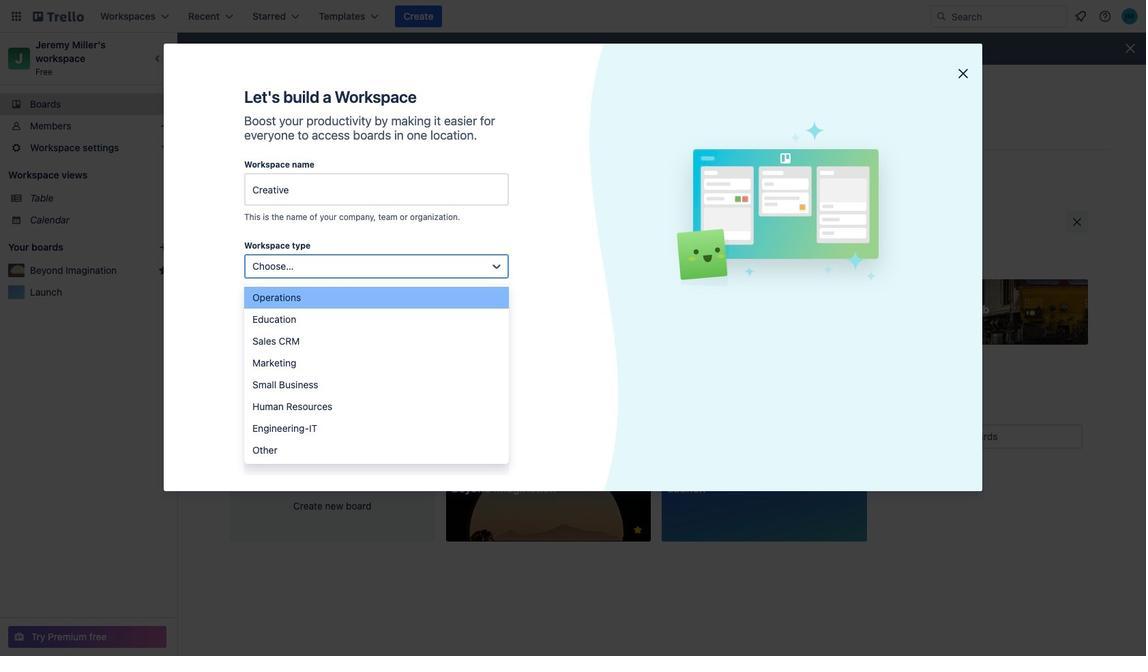Task type: describe. For each thing, give the bounding box(es) containing it.
workspace navigation collapse icon image
[[149, 49, 168, 68]]

jeremy miller (jeremymiller198) image
[[1122, 8, 1138, 25]]

your boards with 2 items element
[[8, 239, 138, 256]]

0 notifications image
[[1072, 8, 1089, 25]]

Search field
[[947, 6, 1066, 27]]

add board image
[[158, 242, 169, 253]]

open information menu image
[[1098, 10, 1112, 23]]



Task type: locate. For each thing, give the bounding box(es) containing it.
Our team organizes everything here. text field
[[244, 309, 509, 402]]

Search boards text field
[[912, 425, 1083, 450]]

search image
[[936, 11, 947, 22]]

Taco's Co. text field
[[244, 173, 509, 206]]

starred icon image
[[158, 265, 169, 276]]

primary element
[[0, 0, 1146, 33]]



Task type: vqa. For each thing, say whether or not it's contained in the screenshot.
Search FIELD
yes



